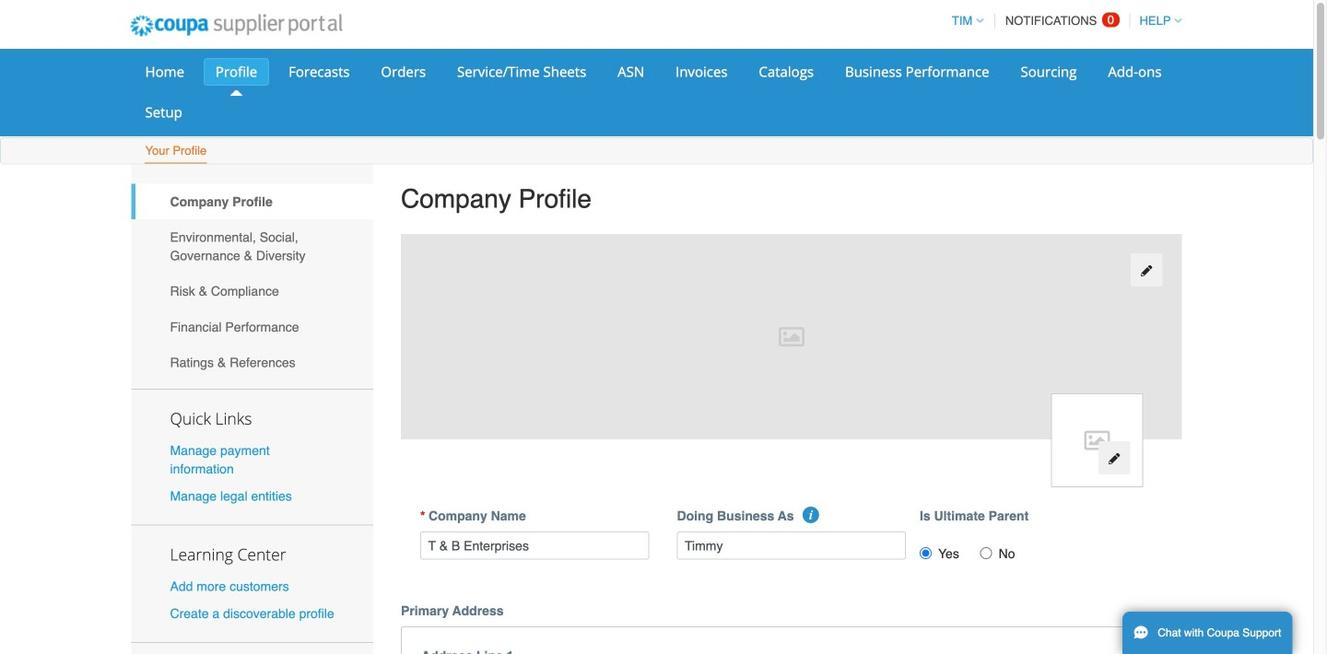 Task type: describe. For each thing, give the bounding box(es) containing it.
coupa supplier portal image
[[118, 3, 355, 49]]

additional information image
[[803, 507, 819, 524]]

logo image
[[1051, 394, 1143, 488]]

change image image for logo on the right bottom of the page
[[1108, 452, 1121, 465]]



Task type: locate. For each thing, give the bounding box(es) containing it.
None text field
[[420, 532, 649, 560], [677, 532, 906, 560], [420, 532, 649, 560], [677, 532, 906, 560]]

0 vertical spatial change image image
[[1140, 264, 1153, 277]]

change image image
[[1140, 264, 1153, 277], [1108, 452, 1121, 465]]

1 horizontal spatial change image image
[[1140, 264, 1153, 277]]

background image
[[401, 234, 1182, 440]]

change image image for background image
[[1140, 264, 1153, 277]]

None radio
[[980, 548, 992, 560]]

navigation
[[944, 3, 1182, 39]]

1 vertical spatial change image image
[[1108, 452, 1121, 465]]

None radio
[[920, 548, 932, 560]]

0 horizontal spatial change image image
[[1108, 452, 1121, 465]]



Task type: vqa. For each thing, say whether or not it's contained in the screenshot.
COUPA in the alert
no



